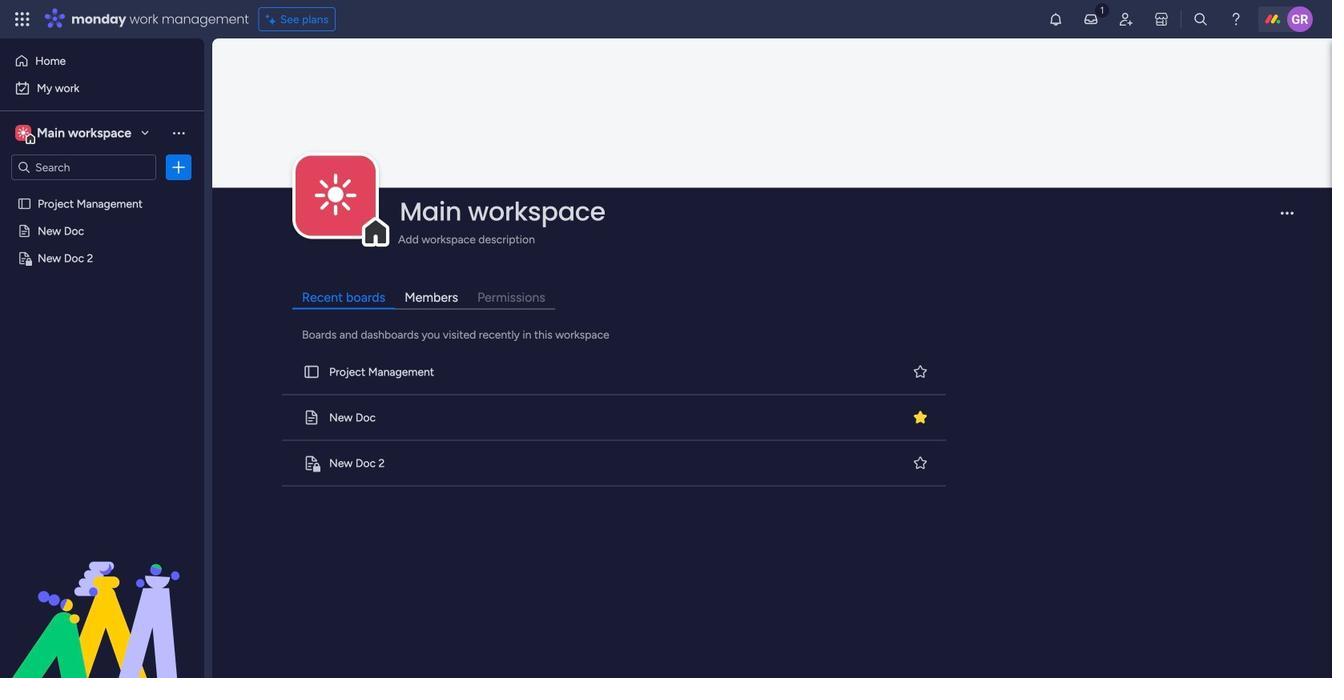 Task type: describe. For each thing, give the bounding box(es) containing it.
workspace options image
[[171, 125, 187, 141]]

options image
[[171, 159, 187, 175]]

add to favorites image for private board image inside the the quick search results list box
[[912, 455, 928, 471]]

0 vertical spatial option
[[10, 48, 195, 74]]

v2 ellipsis image
[[1281, 212, 1294, 226]]

1 workspace image from the left
[[15, 124, 31, 142]]

lottie animation image
[[0, 517, 204, 679]]

workspace selection element
[[15, 123, 134, 144]]

see plans image
[[266, 10, 280, 28]]

1 vertical spatial option
[[10, 75, 195, 101]]

private board image inside the quick search results list box
[[303, 455, 320, 472]]

greg robinson image
[[1287, 6, 1313, 32]]

public board image
[[303, 363, 320, 381]]

2 vertical spatial option
[[0, 189, 204, 193]]

public board image inside the quick search results list box
[[303, 409, 320, 426]]

1 vertical spatial public board image
[[17, 224, 32, 239]]

Search in workspace field
[[34, 158, 134, 177]]

update feed image
[[1083, 11, 1099, 27]]

monday marketplace image
[[1154, 11, 1170, 27]]

1 image
[[1095, 1, 1110, 19]]

search everything image
[[1193, 11, 1209, 27]]



Task type: locate. For each thing, give the bounding box(es) containing it.
2 vertical spatial public board image
[[303, 409, 320, 426]]

1 horizontal spatial private board image
[[303, 455, 320, 472]]

1 add to favorites image from the top
[[912, 364, 928, 380]]

workspace image
[[296, 156, 376, 236], [315, 164, 356, 227]]

None field
[[396, 195, 1267, 229]]

1 vertical spatial private board image
[[303, 455, 320, 472]]

list box
[[0, 187, 204, 488]]

remove from favorites image
[[912, 409, 928, 425]]

quick search results list box
[[279, 350, 951, 487]]

public board image
[[17, 196, 32, 211], [17, 224, 32, 239], [303, 409, 320, 426]]

notifications image
[[1048, 11, 1064, 27]]

private board image
[[17, 251, 32, 266], [303, 455, 320, 472]]

option
[[10, 48, 195, 74], [10, 75, 195, 101], [0, 189, 204, 193]]

add to favorites image for public board image
[[912, 364, 928, 380]]

invite members image
[[1118, 11, 1134, 27]]

2 workspace image from the left
[[18, 124, 29, 142]]

add to favorites image up remove from favorites icon
[[912, 364, 928, 380]]

0 vertical spatial add to favorites image
[[912, 364, 928, 380]]

0 vertical spatial public board image
[[17, 196, 32, 211]]

2 add to favorites image from the top
[[912, 455, 928, 471]]

add to favorites image
[[912, 364, 928, 380], [912, 455, 928, 471]]

select product image
[[14, 11, 30, 27]]

1 vertical spatial add to favorites image
[[912, 455, 928, 471]]

0 horizontal spatial private board image
[[17, 251, 32, 266]]

help image
[[1228, 11, 1244, 27]]

add to favorites image down remove from favorites icon
[[912, 455, 928, 471]]

workspace image
[[15, 124, 31, 142], [18, 124, 29, 142]]

lottie animation element
[[0, 517, 204, 679]]

0 vertical spatial private board image
[[17, 251, 32, 266]]



Task type: vqa. For each thing, say whether or not it's contained in the screenshot.
Private board icon to the right
yes



